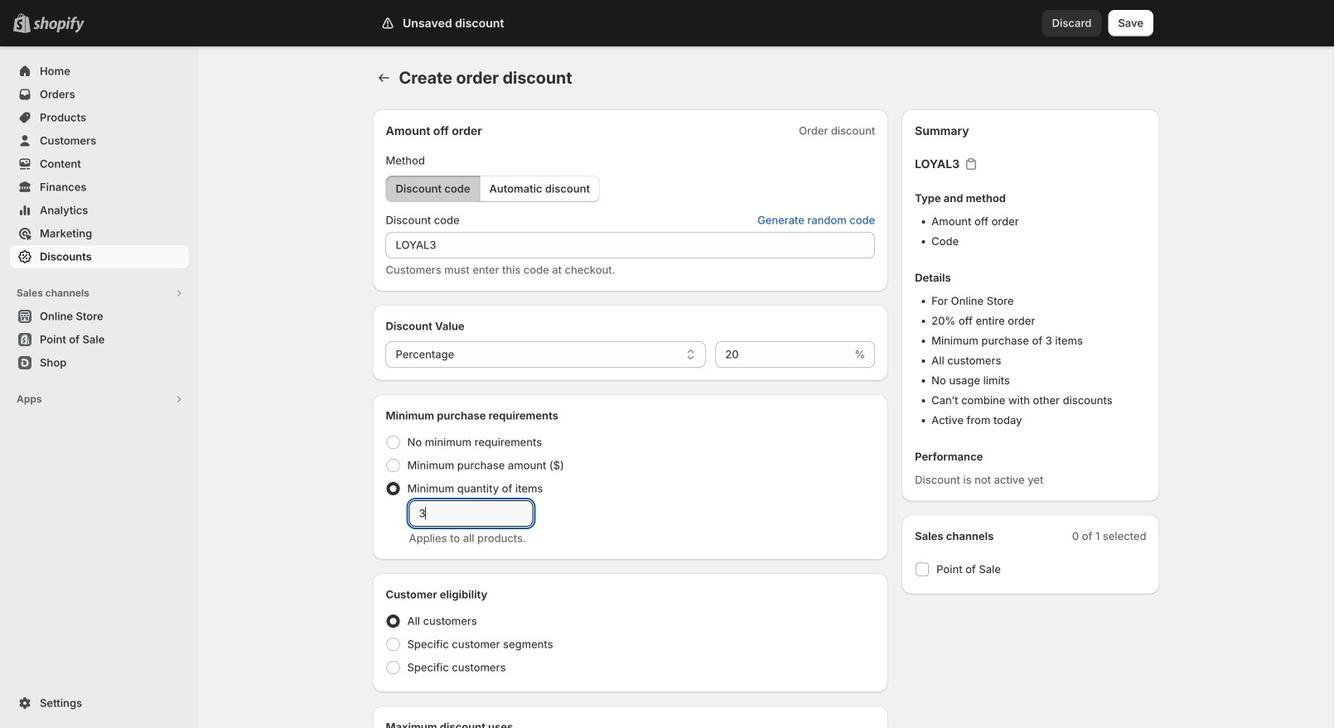 Task type: describe. For each thing, give the bounding box(es) containing it.
shopify image
[[33, 16, 85, 33]]



Task type: locate. For each thing, give the bounding box(es) containing it.
None text field
[[386, 232, 875, 259], [409, 501, 533, 527], [386, 232, 875, 259], [409, 501, 533, 527]]

None text field
[[715, 341, 851, 368]]



Task type: vqa. For each thing, say whether or not it's contained in the screenshot.
text box
yes



